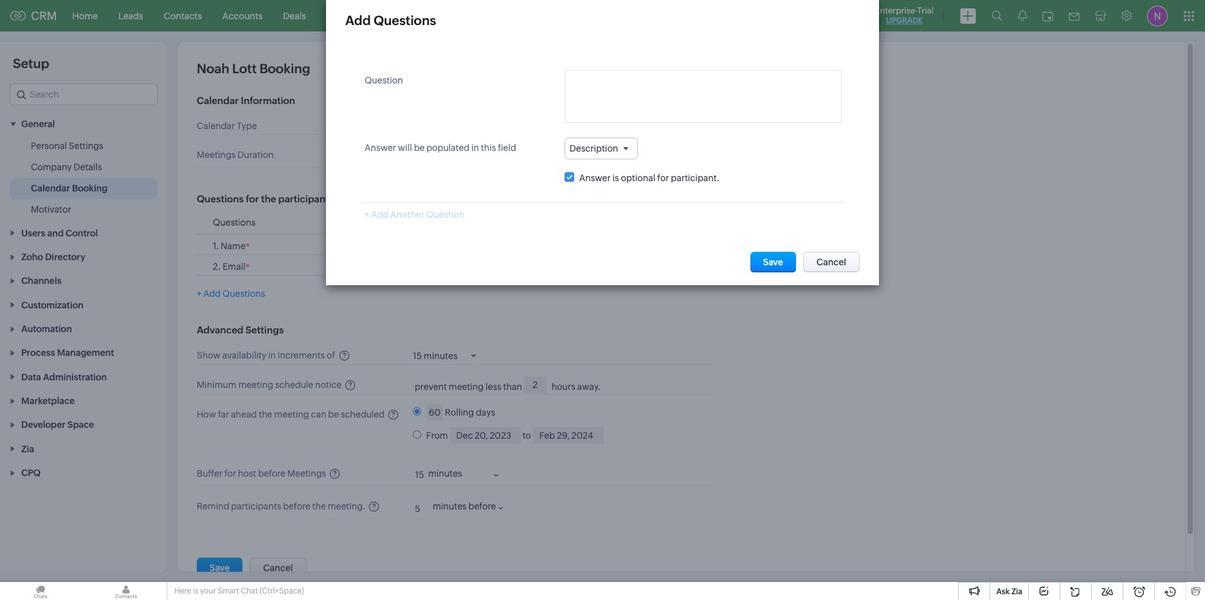 Task type: describe. For each thing, give the bounding box(es) containing it.
profile element
[[1140, 0, 1176, 31]]

smart
[[218, 587, 239, 596]]

less
[[486, 382, 502, 392]]

general button
[[0, 112, 167, 136]]

buffer
[[197, 469, 223, 480]]

meetings link
[[360, 0, 419, 31]]

0 vertical spatial be
[[414, 143, 425, 153]]

signals element
[[1011, 0, 1035, 32]]

here
[[174, 587, 191, 596]]

settings for personal settings
[[69, 141, 103, 151]]

minimum
[[197, 381, 237, 391]]

noah
[[197, 61, 230, 76]]

tasks link
[[317, 0, 360, 31]]

from
[[427, 431, 448, 442]]

trial
[[918, 6, 934, 15]]

how
[[197, 410, 216, 420]]

create menu image
[[961, 8, 977, 23]]

increments
[[278, 351, 325, 361]]

calls
[[430, 11, 450, 21]]

participants
[[231, 502, 281, 512]]

signals image
[[1019, 10, 1028, 21]]

motivator link
[[31, 204, 71, 216]]

meeting for prevent
[[449, 382, 484, 392]]

meeting for minimum
[[238, 381, 273, 391]]

general region
[[0, 136, 167, 221]]

to
[[523, 431, 531, 442]]

noah lott booking
[[197, 61, 310, 76]]

accounts
[[223, 11, 263, 21]]

home
[[72, 11, 98, 21]]

questions down email
[[223, 289, 265, 299]]

meetings duration
[[197, 150, 274, 160]]

crm link
[[10, 9, 57, 23]]

show
[[197, 351, 221, 361]]

upgrade
[[887, 16, 923, 25]]

contacts image
[[86, 583, 167, 601]]

deals
[[283, 11, 306, 21]]

setup
[[13, 56, 49, 71]]

calendar type
[[197, 121, 257, 131]]

hours
[[552, 382, 576, 392]]

deals link
[[273, 0, 317, 31]]

calendar booking
[[31, 184, 108, 194]]

duration
[[238, 150, 274, 160]]

rolling
[[445, 408, 474, 418]]

prevent
[[415, 382, 447, 392]]

leads
[[118, 11, 143, 21]]

calendar information
[[197, 95, 295, 106]]

booking inside calendar booking link
[[72, 184, 108, 194]]

0 vertical spatial populated
[[427, 143, 470, 153]]

0 vertical spatial the
[[261, 194, 276, 205]]

answer is optional for participant.
[[580, 173, 720, 184]]

how far ahead the meeting can be scheduled
[[197, 410, 385, 420]]

profile image
[[1148, 5, 1169, 26]]

questions down meetings duration
[[197, 194, 244, 205]]

0 vertical spatial will
[[398, 143, 412, 153]]

host
[[238, 469, 256, 480]]

1 vertical spatial answer will be populated in this field
[[454, 218, 595, 228]]

chats image
[[0, 583, 81, 601]]

calendar for calendar type
[[197, 121, 235, 131]]

zia
[[1012, 588, 1023, 597]]

lott
[[232, 61, 257, 76]]

rolling days
[[445, 408, 496, 418]]

calendar for calendar booking
[[31, 184, 70, 194]]

+ add questions
[[197, 289, 265, 299]]

availability
[[222, 351, 267, 361]]

contacts
[[164, 11, 202, 21]]

crm
[[31, 9, 57, 23]]

add questions
[[346, 13, 436, 28]]

ahead
[[231, 410, 257, 420]]

general
[[21, 119, 55, 130]]

personal
[[31, 141, 67, 151]]

0 horizontal spatial field
[[498, 143, 517, 153]]

MMM D, YYYY text field
[[450, 428, 521, 445]]

minimum meeting schedule notice
[[197, 381, 342, 391]]

1 horizontal spatial meeting
[[274, 410, 309, 420]]

is for answer
[[613, 173, 619, 184]]

1 horizontal spatial meetings
[[287, 469, 326, 480]]

. for 2
[[218, 262, 221, 272]]

personal settings link
[[31, 140, 103, 153]]

for for participant
[[246, 194, 259, 205]]

2 . email
[[213, 262, 246, 272]]

+
[[197, 289, 202, 299]]

notice
[[315, 381, 342, 391]]

0 horizontal spatial this
[[481, 143, 496, 153]]

2 vertical spatial answer
[[454, 218, 484, 228]]

far
[[218, 410, 229, 420]]

calendar image
[[1043, 11, 1054, 21]]

schedule
[[275, 381, 313, 391]]

question
[[365, 75, 403, 86]]

settings for advanced settings
[[246, 325, 284, 336]]

accounts link
[[212, 0, 273, 31]]

buffer for host before meetings
[[197, 469, 326, 480]]



Task type: vqa. For each thing, say whether or not it's contained in the screenshot.
Chat
yes



Task type: locate. For each thing, give the bounding box(es) containing it.
enterprise-
[[876, 6, 918, 15]]

details
[[74, 162, 102, 173]]

show availability in increments of
[[197, 351, 336, 361]]

0 horizontal spatial will
[[398, 143, 412, 153]]

1 vertical spatial calendar
[[197, 121, 235, 131]]

minutes for buffer for host before meetings
[[429, 469, 462, 480]]

meetings for meetings duration
[[197, 150, 236, 160]]

calendar for calendar information
[[197, 95, 239, 106]]

booking
[[260, 61, 310, 76], [72, 184, 108, 194]]

is
[[613, 173, 619, 184], [193, 587, 199, 596]]

in
[[472, 143, 479, 153], [553, 218, 561, 228], [268, 351, 276, 361]]

Description field
[[565, 138, 639, 160]]

1 vertical spatial meetings
[[197, 150, 236, 160]]

for left host on the left of the page
[[224, 469, 236, 480]]

1 horizontal spatial is
[[613, 173, 619, 184]]

+ add questions link
[[197, 289, 265, 299]]

1 vertical spatial be
[[500, 218, 510, 228]]

1 horizontal spatial in
[[472, 143, 479, 153]]

0 vertical spatial settings
[[69, 141, 103, 151]]

company
[[31, 162, 72, 173]]

meeting down show availability in increments of
[[238, 381, 273, 391]]

chat
[[241, 587, 258, 596]]

is for here
[[193, 587, 199, 596]]

0 horizontal spatial meetings
[[197, 150, 236, 160]]

1 vertical spatial is
[[193, 587, 199, 596]]

advanced
[[197, 325, 244, 336]]

0 vertical spatial meetings
[[370, 11, 409, 21]]

settings
[[69, 141, 103, 151], [246, 325, 284, 336]]

2 vertical spatial in
[[268, 351, 276, 361]]

0 vertical spatial field
[[498, 143, 517, 153]]

advanced settings
[[197, 325, 284, 336]]

2 vertical spatial calendar
[[31, 184, 70, 194]]

1 vertical spatial the
[[259, 410, 273, 420]]

ask zia
[[997, 588, 1023, 597]]

minutes
[[434, 150, 468, 160], [429, 469, 462, 480], [433, 502, 467, 512]]

2 vertical spatial for
[[224, 469, 236, 480]]

calendar up motivator
[[31, 184, 70, 194]]

the left participant
[[261, 194, 276, 205]]

booking up information on the top
[[260, 61, 310, 76]]

type
[[237, 121, 257, 131]]

0 horizontal spatial meeting
[[238, 381, 273, 391]]

scheduled
[[341, 410, 385, 420]]

minutes for meetings duration
[[434, 150, 468, 160]]

mails element
[[1062, 1, 1088, 31]]

days
[[476, 408, 496, 418]]

will
[[398, 143, 412, 153], [485, 218, 498, 228]]

2 vertical spatial minutes
[[433, 502, 467, 512]]

questions up 'name'
[[213, 218, 256, 228]]

booking down details
[[72, 184, 108, 194]]

0 vertical spatial .
[[216, 242, 219, 252]]

description
[[570, 143, 619, 154]]

for down duration
[[246, 194, 259, 205]]

1 vertical spatial add
[[203, 289, 221, 299]]

add right deals
[[346, 13, 371, 28]]

(ctrl+space)
[[260, 587, 304, 596]]

.
[[216, 242, 219, 252], [218, 262, 221, 272]]

1 vertical spatial this
[[562, 218, 576, 228]]

meeting left can at the bottom
[[274, 410, 309, 420]]

field
[[498, 143, 517, 153], [578, 218, 595, 228]]

company details link
[[31, 161, 102, 174]]

1 horizontal spatial settings
[[246, 325, 284, 336]]

None radio
[[413, 408, 421, 417], [413, 431, 421, 440], [413, 408, 421, 417], [413, 431, 421, 440]]

1 horizontal spatial field
[[578, 218, 595, 228]]

contacts link
[[154, 0, 212, 31]]

questions up question
[[374, 13, 436, 28]]

prevent meeting less than
[[415, 382, 522, 392]]

remind
[[197, 502, 229, 512]]

1 horizontal spatial for
[[246, 194, 259, 205]]

meeting up rolling days
[[449, 382, 484, 392]]

2 vertical spatial meetings
[[287, 469, 326, 480]]

is left the optional
[[613, 173, 619, 184]]

1 horizontal spatial add
[[346, 13, 371, 28]]

1 horizontal spatial be
[[414, 143, 425, 153]]

calendar up calendar type at the top
[[197, 95, 239, 106]]

1 horizontal spatial populated
[[512, 218, 552, 228]]

0 horizontal spatial for
[[224, 469, 236, 480]]

answer
[[365, 143, 396, 153], [580, 173, 611, 184], [454, 218, 484, 228]]

leads link
[[108, 0, 154, 31]]

settings inside 'link'
[[69, 141, 103, 151]]

0 horizontal spatial is
[[193, 587, 199, 596]]

0 horizontal spatial answer
[[365, 143, 396, 153]]

1 vertical spatial populated
[[512, 218, 552, 228]]

calls link
[[419, 0, 460, 31]]

for for before
[[224, 469, 236, 480]]

MMM D, YYYY text field
[[533, 428, 604, 445]]

0 vertical spatial booking
[[260, 61, 310, 76]]

the for ahead
[[259, 410, 273, 420]]

for
[[658, 173, 669, 184], [246, 194, 259, 205], [224, 469, 236, 480]]

2 horizontal spatial meetings
[[370, 11, 409, 21]]

calendar booking link
[[31, 182, 108, 195]]

meeting
[[238, 381, 273, 391], [449, 382, 484, 392], [274, 410, 309, 420]]

create menu element
[[953, 0, 984, 31]]

0 horizontal spatial booking
[[72, 184, 108, 194]]

add right +
[[203, 289, 221, 299]]

enterprise-trial upgrade
[[876, 6, 934, 25]]

. for 1
[[216, 242, 219, 252]]

tasks
[[327, 11, 350, 21]]

of
[[327, 351, 336, 361]]

meeting.
[[328, 502, 366, 512]]

meetings down calendar type at the top
[[197, 150, 236, 160]]

1 horizontal spatial will
[[485, 218, 498, 228]]

can
[[311, 410, 327, 420]]

ask
[[997, 588, 1010, 597]]

calendar inside calendar booking link
[[31, 184, 70, 194]]

2 horizontal spatial in
[[553, 218, 561, 228]]

1 vertical spatial minutes
[[429, 469, 462, 480]]

0 horizontal spatial be
[[328, 410, 339, 420]]

meetings inside "link"
[[370, 11, 409, 21]]

answer will be populated in this field
[[365, 143, 517, 153], [454, 218, 595, 228]]

than
[[504, 382, 522, 392]]

1 vertical spatial will
[[485, 218, 498, 228]]

questions for the participant
[[197, 194, 329, 205]]

. left 'name'
[[216, 242, 219, 252]]

participant.
[[671, 173, 720, 184]]

for right the optional
[[658, 173, 669, 184]]

0 horizontal spatial settings
[[69, 141, 103, 151]]

0 vertical spatial minutes
[[434, 150, 468, 160]]

this
[[481, 143, 496, 153], [562, 218, 576, 228]]

meetings up 'remind participants before the meeting.'
[[287, 469, 326, 480]]

settings up show availability in increments of
[[246, 325, 284, 336]]

0 horizontal spatial add
[[203, 289, 221, 299]]

None text field
[[565, 70, 842, 123], [411, 467, 427, 484], [565, 70, 842, 123], [411, 467, 427, 484]]

email
[[223, 262, 246, 272]]

2 vertical spatial the
[[312, 502, 326, 512]]

1 vertical spatial answer
[[580, 173, 611, 184]]

hours away.
[[552, 382, 601, 392]]

away.
[[578, 382, 601, 392]]

the
[[261, 194, 276, 205], [259, 410, 273, 420], [312, 502, 326, 512]]

0 vertical spatial answer
[[365, 143, 396, 153]]

remind participants before the meeting.
[[197, 502, 366, 512]]

1 vertical spatial field
[[578, 218, 595, 228]]

0 vertical spatial is
[[613, 173, 619, 184]]

0 vertical spatial this
[[481, 143, 496, 153]]

2
[[213, 262, 218, 272]]

the left meeting.
[[312, 502, 326, 512]]

None button
[[751, 252, 797, 273], [803, 252, 860, 273], [197, 559, 243, 579], [250, 559, 307, 579], [751, 252, 797, 273], [803, 252, 860, 273], [197, 559, 243, 579], [250, 559, 307, 579]]

1 vertical spatial for
[[246, 194, 259, 205]]

2 horizontal spatial be
[[500, 218, 510, 228]]

meetings for meetings
[[370, 11, 409, 21]]

is left your
[[193, 587, 199, 596]]

settings up details
[[69, 141, 103, 151]]

1 horizontal spatial booking
[[260, 61, 310, 76]]

participant
[[278, 194, 329, 205]]

questions
[[374, 13, 436, 28], [197, 194, 244, 205], [213, 218, 256, 228], [223, 289, 265, 299]]

name
[[221, 242, 246, 252]]

0 vertical spatial for
[[658, 173, 669, 184]]

1 horizontal spatial this
[[562, 218, 576, 228]]

1 horizontal spatial answer
[[454, 218, 484, 228]]

motivator
[[31, 205, 71, 215]]

1 . name
[[213, 242, 246, 252]]

1 vertical spatial booking
[[72, 184, 108, 194]]

the right ahead
[[259, 410, 273, 420]]

calendar left type
[[197, 121, 235, 131]]

2 vertical spatial be
[[328, 410, 339, 420]]

company details
[[31, 162, 102, 173]]

here is your smart chat (ctrl+space)
[[174, 587, 304, 596]]

calendar
[[197, 95, 239, 106], [197, 121, 235, 131], [31, 184, 70, 194]]

2 horizontal spatial for
[[658, 173, 669, 184]]

populated
[[427, 143, 470, 153], [512, 218, 552, 228]]

home link
[[62, 0, 108, 31]]

1 vertical spatial settings
[[246, 325, 284, 336]]

2 horizontal spatial meeting
[[449, 382, 484, 392]]

mails image
[[1069, 13, 1080, 20]]

information
[[241, 95, 295, 106]]

meetings left calls link
[[370, 11, 409, 21]]

0 horizontal spatial populated
[[427, 143, 470, 153]]

0 vertical spatial add
[[346, 13, 371, 28]]

2 horizontal spatial answer
[[580, 173, 611, 184]]

0 vertical spatial calendar
[[197, 95, 239, 106]]

your
[[200, 587, 216, 596]]

the for before
[[312, 502, 326, 512]]

personal settings
[[31, 141, 103, 151]]

meetings
[[370, 11, 409, 21], [197, 150, 236, 160], [287, 469, 326, 480]]

0 horizontal spatial in
[[268, 351, 276, 361]]

. left email
[[218, 262, 221, 272]]

0 vertical spatial in
[[472, 143, 479, 153]]

1 vertical spatial .
[[218, 262, 221, 272]]

None text field
[[411, 148, 433, 165], [524, 377, 547, 394], [427, 405, 443, 422], [407, 501, 427, 518], [411, 148, 433, 165], [524, 377, 547, 394], [427, 405, 443, 422], [407, 501, 427, 518]]

1 vertical spatial in
[[553, 218, 561, 228]]

0 vertical spatial answer will be populated in this field
[[365, 143, 517, 153]]

1
[[213, 242, 216, 252]]

minutes before
[[433, 502, 496, 512]]



